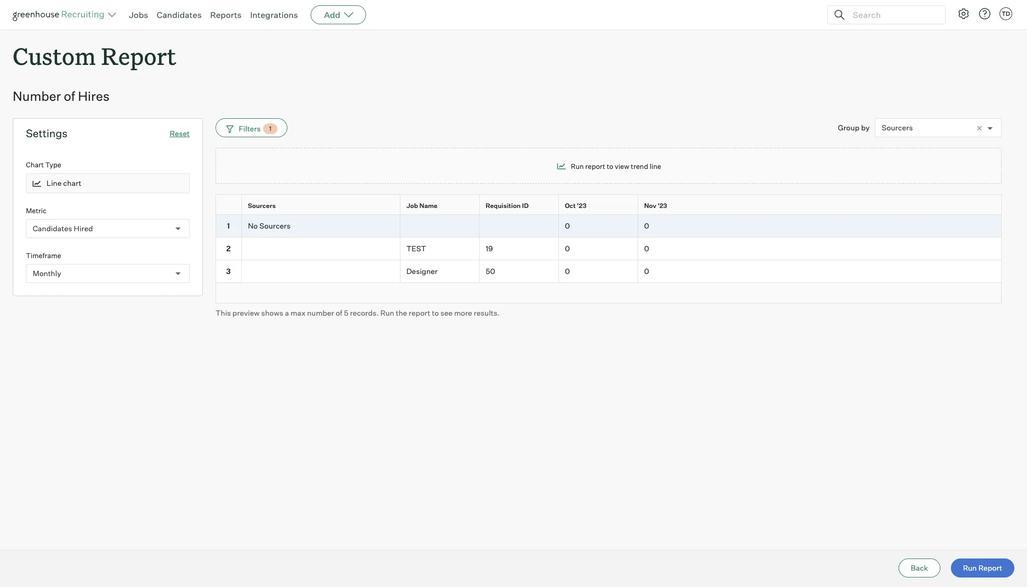 Task type: locate. For each thing, give the bounding box(es) containing it.
0 horizontal spatial '23
[[577, 202, 586, 210]]

0 vertical spatial run
[[571, 162, 584, 171]]

3 row from the top
[[216, 238, 1002, 260]]

0 vertical spatial 1
[[269, 125, 272, 133]]

0 vertical spatial of
[[64, 88, 75, 104]]

run left "the"
[[380, 308, 394, 317]]

'23 right nov
[[658, 202, 667, 210]]

2 vertical spatial run
[[963, 564, 977, 573]]

report
[[585, 162, 605, 171], [409, 308, 430, 317]]

sourcers
[[882, 123, 913, 132], [248, 202, 276, 210], [259, 221, 291, 230]]

of
[[64, 88, 75, 104], [336, 308, 342, 317]]

group
[[838, 123, 860, 132]]

1
[[269, 125, 272, 133], [227, 221, 230, 230]]

0 vertical spatial report
[[101, 40, 176, 71]]

1 up 2
[[227, 221, 230, 230]]

report for run report
[[978, 564, 1002, 573]]

integrations link
[[250, 10, 298, 20]]

0 horizontal spatial run
[[380, 308, 394, 317]]

sourcers up no sourcers
[[248, 202, 276, 210]]

table
[[216, 194, 1002, 304]]

id
[[522, 202, 529, 210]]

sourcers right by
[[882, 123, 913, 132]]

reset link
[[170, 129, 190, 138]]

chart
[[26, 161, 44, 169]]

0 horizontal spatial candidates
[[33, 224, 72, 233]]

report
[[101, 40, 176, 71], [978, 564, 1002, 573]]

1 '23 from the left
[[577, 202, 586, 210]]

1 vertical spatial 1
[[227, 221, 230, 230]]

run up oct '23
[[571, 162, 584, 171]]

row containing sourcers
[[216, 194, 1002, 217]]

job name
[[406, 202, 438, 210]]

candidates down metric
[[33, 224, 72, 233]]

1 horizontal spatial 1
[[269, 125, 272, 133]]

2 row from the top
[[216, 215, 1002, 238]]

row containing 1
[[216, 215, 1002, 238]]

chart type
[[26, 161, 61, 169]]

column header
[[216, 195, 244, 217]]

'23 inside oct '23 column header
[[577, 202, 586, 210]]

row group containing 1
[[216, 215, 1002, 283]]

report right "the"
[[409, 308, 430, 317]]

reports link
[[210, 10, 242, 20]]

back
[[911, 564, 928, 573]]

of left 5 at bottom
[[336, 308, 342, 317]]

'23 right oct on the right top of page
[[577, 202, 586, 210]]

to
[[607, 162, 613, 171], [432, 308, 439, 317]]

results.
[[474, 308, 500, 317]]

filter image
[[225, 124, 234, 133]]

1 horizontal spatial of
[[336, 308, 342, 317]]

cell down id
[[480, 215, 559, 238]]

row group
[[216, 215, 1002, 283]]

candidates link
[[157, 10, 202, 20]]

report left 'view'
[[585, 162, 605, 171]]

candidates for candidates
[[157, 10, 202, 20]]

job name column header
[[400, 195, 482, 217]]

report inside run report button
[[978, 564, 1002, 573]]

td
[[1002, 10, 1010, 17]]

1 horizontal spatial report
[[585, 162, 605, 171]]

requisition id column header
[[480, 195, 561, 217]]

oct
[[565, 202, 576, 210]]

1 vertical spatial candidates
[[33, 224, 72, 233]]

1 vertical spatial to
[[432, 308, 439, 317]]

table containing 1
[[216, 194, 1002, 304]]

0 vertical spatial candidates
[[157, 10, 202, 20]]

candidates right jobs on the left top of the page
[[157, 10, 202, 20]]

row
[[216, 194, 1002, 217], [216, 215, 1002, 238], [216, 238, 1002, 260], [216, 260, 1002, 283]]

row containing 3
[[216, 260, 1002, 283]]

max
[[291, 308, 305, 317]]

0 horizontal spatial 1
[[227, 221, 230, 230]]

metric
[[26, 206, 46, 215]]

50
[[486, 267, 495, 276]]

type
[[45, 161, 61, 169]]

0
[[565, 221, 570, 230], [644, 221, 649, 230], [565, 244, 570, 253], [644, 244, 649, 253], [565, 267, 570, 276], [644, 267, 649, 276]]

19
[[486, 244, 493, 253]]

number of hires
[[13, 88, 110, 104]]

4 row from the top
[[216, 260, 1002, 283]]

1 vertical spatial report
[[409, 308, 430, 317]]

oct '23
[[565, 202, 586, 210]]

cell up number
[[242, 260, 400, 283]]

candidates
[[157, 10, 202, 20], [33, 224, 72, 233]]

hires
[[78, 88, 110, 104]]

1 horizontal spatial run
[[571, 162, 584, 171]]

shows
[[261, 308, 283, 317]]

this preview shows a max number of 5 records. run the report to see more results.
[[216, 308, 500, 317]]

line chart
[[46, 179, 81, 188]]

'23
[[577, 202, 586, 210], [658, 202, 667, 210]]

1 vertical spatial report
[[978, 564, 1002, 573]]

0 horizontal spatial report
[[101, 40, 176, 71]]

0 horizontal spatial of
[[64, 88, 75, 104]]

oct '23 column header
[[559, 195, 640, 217]]

1 vertical spatial of
[[336, 308, 342, 317]]

nov
[[644, 202, 656, 210]]

no
[[248, 221, 258, 230]]

of left hires
[[64, 88, 75, 104]]

2 cell
[[216, 238, 242, 260]]

a
[[285, 308, 289, 317]]

to left 'view'
[[607, 162, 613, 171]]

1 vertical spatial sourcers
[[248, 202, 276, 210]]

2 horizontal spatial run
[[963, 564, 977, 573]]

custom report
[[13, 40, 176, 71]]

by
[[861, 123, 870, 132]]

name
[[419, 202, 438, 210]]

group by
[[838, 123, 870, 132]]

0 vertical spatial to
[[607, 162, 613, 171]]

cell
[[400, 215, 480, 238], [480, 215, 559, 238], [242, 238, 400, 260], [242, 260, 400, 283]]

'23 for oct '23
[[577, 202, 586, 210]]

preview
[[232, 308, 260, 317]]

1 horizontal spatial candidates
[[157, 10, 202, 20]]

number
[[13, 88, 61, 104]]

candidates for candidates hired
[[33, 224, 72, 233]]

run right the back
[[963, 564, 977, 573]]

1 horizontal spatial report
[[978, 564, 1002, 573]]

report for custom report
[[101, 40, 176, 71]]

requisition
[[486, 202, 521, 210]]

1 right filters
[[269, 125, 272, 133]]

run for run report
[[963, 564, 977, 573]]

1 horizontal spatial to
[[607, 162, 613, 171]]

1 row from the top
[[216, 194, 1002, 217]]

integrations
[[250, 10, 298, 20]]

run
[[571, 162, 584, 171], [380, 308, 394, 317], [963, 564, 977, 573]]

5
[[344, 308, 348, 317]]

chart
[[63, 179, 81, 188]]

0 vertical spatial sourcers
[[882, 123, 913, 132]]

run report to view trend line
[[571, 162, 661, 171]]

1 horizontal spatial '23
[[658, 202, 667, 210]]

no sourcers
[[248, 221, 291, 230]]

sourcers right no at top
[[259, 221, 291, 230]]

candidates hired
[[33, 224, 93, 233]]

see
[[441, 308, 453, 317]]

to left see
[[432, 308, 439, 317]]

run inside button
[[963, 564, 977, 573]]

0 horizontal spatial report
[[409, 308, 430, 317]]

2 '23 from the left
[[658, 202, 667, 210]]



Task type: vqa. For each thing, say whether or not it's contained in the screenshot.
the Filter image
yes



Task type: describe. For each thing, give the bounding box(es) containing it.
jobs link
[[129, 10, 148, 20]]

this
[[216, 308, 231, 317]]

3 cell
[[216, 260, 242, 283]]

cell down "sourcers" column header
[[242, 238, 400, 260]]

settings
[[26, 127, 68, 140]]

line
[[650, 162, 661, 171]]

filters
[[239, 124, 261, 133]]

2
[[226, 244, 231, 253]]

number
[[307, 308, 334, 317]]

jobs
[[129, 10, 148, 20]]

view
[[615, 162, 629, 171]]

sourcers column header
[[242, 195, 403, 217]]

reports
[[210, 10, 242, 20]]

more
[[454, 308, 472, 317]]

td button
[[1000, 7, 1012, 20]]

td button
[[998, 5, 1014, 22]]

custom
[[13, 40, 96, 71]]

configure image
[[957, 7, 970, 20]]

line
[[46, 179, 62, 188]]

2 vertical spatial sourcers
[[259, 221, 291, 230]]

job
[[406, 202, 418, 210]]

greenhouse recruiting image
[[13, 8, 108, 21]]

back button
[[899, 559, 940, 578]]

designer
[[406, 267, 438, 276]]

monthly
[[33, 269, 61, 278]]

1 inside cell
[[227, 221, 230, 230]]

3
[[226, 267, 231, 276]]

add button
[[311, 5, 366, 24]]

the
[[396, 308, 407, 317]]

trend
[[631, 162, 648, 171]]

0 horizontal spatial to
[[432, 308, 439, 317]]

run for run report to view trend line
[[571, 162, 584, 171]]

reset
[[170, 129, 190, 138]]

'23 for nov '23
[[658, 202, 667, 210]]

requisition id
[[486, 202, 529, 210]]

sourcers inside column header
[[248, 202, 276, 210]]

records.
[[350, 308, 379, 317]]

test
[[406, 244, 426, 253]]

add
[[324, 10, 340, 20]]

cell down name
[[400, 215, 480, 238]]

run report
[[963, 564, 1002, 573]]

hired
[[74, 224, 93, 233]]

1 cell
[[216, 215, 242, 238]]

1 vertical spatial run
[[380, 308, 394, 317]]

run report button
[[951, 559, 1014, 578]]

nov '23
[[644, 202, 667, 210]]

row containing 2
[[216, 238, 1002, 260]]

Search text field
[[850, 7, 936, 22]]

0 vertical spatial report
[[585, 162, 605, 171]]

timeframe
[[26, 251, 61, 260]]



